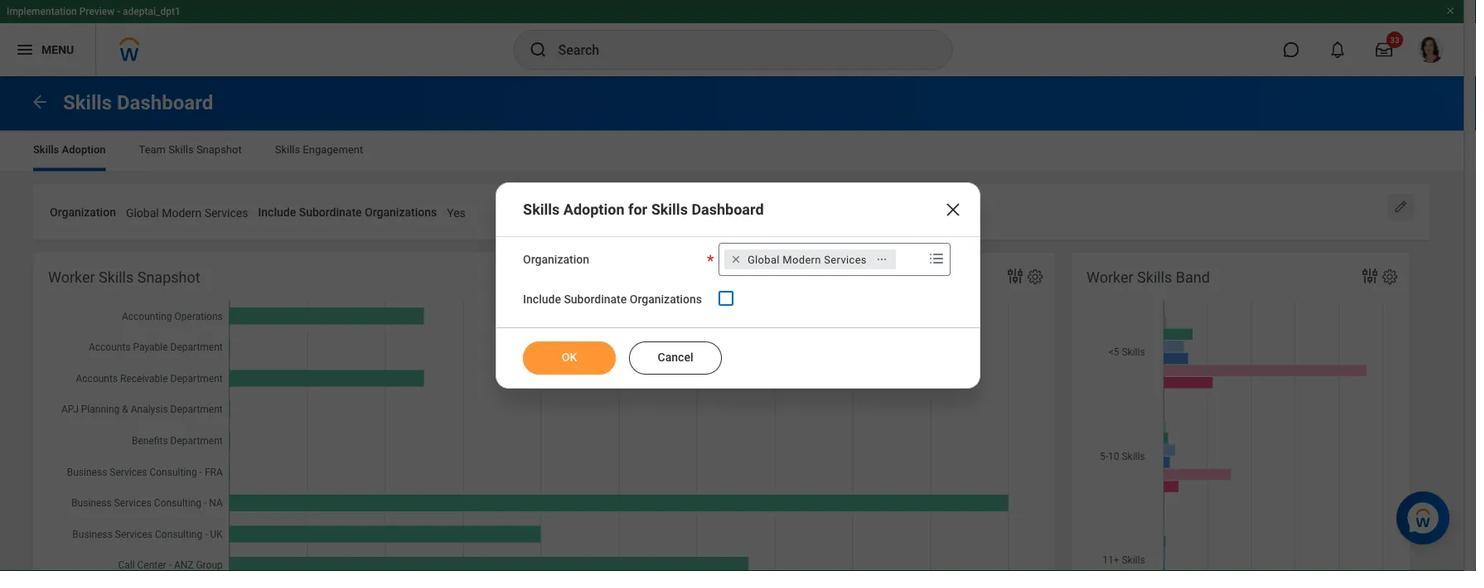 Task type: vqa. For each thing, say whether or not it's contained in the screenshot.
View printable version (PDF) icon
no



Task type: locate. For each thing, give the bounding box(es) containing it.
global modern services, press delete to clear value. option
[[724, 250, 896, 269]]

1 horizontal spatial worker
[[1087, 269, 1134, 287]]

include up ok button on the left bottom of page
[[523, 293, 561, 306]]

tab list inside 'skills dashboard' main content
[[17, 131, 1447, 171]]

1 vertical spatial modern
[[783, 253, 821, 266]]

1 vertical spatial organizations
[[630, 293, 702, 306]]

adoption
[[62, 143, 106, 156], [563, 201, 625, 219]]

0 horizontal spatial services
[[204, 206, 248, 220]]

modern right x small icon
[[783, 253, 821, 266]]

1 vertical spatial organization
[[523, 253, 589, 267]]

modern inside global modern services element
[[783, 253, 821, 266]]

0 vertical spatial dashboard
[[117, 91, 213, 114]]

0 horizontal spatial modern
[[162, 206, 202, 220]]

subordinate
[[299, 205, 362, 219], [564, 293, 627, 306]]

services
[[204, 206, 248, 220], [824, 253, 867, 266]]

0 horizontal spatial organizations
[[365, 205, 437, 219]]

0 horizontal spatial organization
[[50, 205, 116, 219]]

0 horizontal spatial dashboard
[[117, 91, 213, 114]]

0 vertical spatial organizations
[[365, 205, 437, 219]]

1 horizontal spatial services
[[824, 253, 867, 266]]

organization
[[50, 205, 116, 219], [523, 253, 589, 267]]

global modern services
[[126, 206, 248, 220], [748, 253, 867, 266]]

services inside text field
[[204, 206, 248, 220]]

1 horizontal spatial include subordinate organizations
[[523, 293, 702, 306]]

0 vertical spatial global
[[126, 206, 159, 220]]

subordinate inside skills adoption for skills dashboard dialog
[[564, 293, 627, 306]]

1 vertical spatial subordinate
[[564, 293, 627, 306]]

cancel
[[658, 351, 693, 364]]

global inside 'global modern services' text field
[[126, 206, 159, 220]]

1 horizontal spatial organization
[[523, 253, 589, 267]]

include down skills engagement
[[258, 205, 296, 219]]

0 horizontal spatial global
[[126, 206, 159, 220]]

subordinate up "ok"
[[564, 293, 627, 306]]

0 vertical spatial subordinate
[[299, 205, 362, 219]]

0 vertical spatial global modern services
[[126, 206, 248, 220]]

1 horizontal spatial modern
[[783, 253, 821, 266]]

dashboard
[[117, 91, 213, 114], [692, 201, 764, 219]]

global down team
[[126, 206, 159, 220]]

global inside global modern services element
[[748, 253, 780, 266]]

modern inside 'global modern services' text field
[[162, 206, 202, 220]]

global right x small icon
[[748, 253, 780, 266]]

organization inside 'skills dashboard' main content
[[50, 205, 116, 219]]

tab list containing skills adoption
[[17, 131, 1447, 171]]

organization inside skills adoption for skills dashboard dialog
[[523, 253, 589, 267]]

1 horizontal spatial global
[[748, 253, 780, 266]]

include subordinate organizations inside skills adoption for skills dashboard dialog
[[523, 293, 702, 306]]

global
[[126, 206, 159, 220], [748, 253, 780, 266]]

adoption for skills adoption
[[62, 143, 106, 156]]

0 vertical spatial include
[[258, 205, 296, 219]]

global modern services inside global modern services, press delete to clear value. option
[[748, 253, 867, 266]]

for
[[628, 201, 647, 219]]

organizations up cancel
[[630, 293, 702, 306]]

include inside skills adoption for skills dashboard dialog
[[523, 293, 561, 306]]

0 horizontal spatial global modern services
[[126, 206, 248, 220]]

0 horizontal spatial include subordinate organizations
[[258, 205, 437, 219]]

services for global modern services element
[[824, 253, 867, 266]]

include subordinate organizations down engagement
[[258, 205, 437, 219]]

snapshot down 'global modern services' text field
[[137, 269, 200, 287]]

2 worker from the left
[[1087, 269, 1134, 287]]

previous page image
[[30, 92, 50, 112]]

1 vertical spatial snapshot
[[137, 269, 200, 287]]

services inside option
[[824, 253, 867, 266]]

0 vertical spatial modern
[[162, 206, 202, 220]]

organizations
[[365, 205, 437, 219], [630, 293, 702, 306]]

tab list
[[17, 131, 1447, 171]]

subordinate down engagement
[[299, 205, 362, 219]]

global modern services inside 'skills dashboard' main content
[[126, 206, 248, 220]]

1 worker from the left
[[48, 269, 95, 287]]

adoption left for
[[563, 201, 625, 219]]

snapshot right team
[[196, 143, 242, 156]]

close environment banner image
[[1446, 6, 1455, 16]]

1 vertical spatial services
[[824, 253, 867, 266]]

engagement
[[303, 143, 363, 156]]

organizations inside 'skills dashboard' main content
[[365, 205, 437, 219]]

1 horizontal spatial subordinate
[[564, 293, 627, 306]]

dashboard up x small icon
[[692, 201, 764, 219]]

worker
[[48, 269, 95, 287], [1087, 269, 1134, 287]]

1 vertical spatial global modern services
[[748, 253, 867, 266]]

1 horizontal spatial dashboard
[[692, 201, 764, 219]]

worker skills band
[[1087, 269, 1210, 287]]

0 horizontal spatial adoption
[[62, 143, 106, 156]]

0 vertical spatial organization
[[50, 205, 116, 219]]

1 horizontal spatial organizations
[[630, 293, 702, 306]]

snapshot
[[196, 143, 242, 156], [137, 269, 200, 287]]

skills
[[63, 91, 112, 114], [33, 143, 59, 156], [168, 143, 194, 156], [275, 143, 300, 156], [523, 201, 560, 219], [651, 201, 688, 219], [99, 269, 134, 287], [1137, 269, 1172, 287]]

prompts image
[[927, 249, 946, 269]]

include subordinate organizations
[[258, 205, 437, 219], [523, 293, 702, 306]]

organization element
[[126, 195, 248, 226]]

dashboard up team
[[117, 91, 213, 114]]

band
[[1176, 269, 1210, 287]]

0 vertical spatial adoption
[[62, 143, 106, 156]]

0 horizontal spatial worker
[[48, 269, 95, 287]]

0 vertical spatial include subordinate organizations
[[258, 205, 437, 219]]

snapshot for worker skills snapshot
[[137, 269, 200, 287]]

0 vertical spatial services
[[204, 206, 248, 220]]

modern
[[162, 206, 202, 220], [783, 253, 821, 266]]

global modern services down team skills snapshot
[[126, 206, 248, 220]]

1 vertical spatial adoption
[[563, 201, 625, 219]]

skills adoption for skills dashboard dialog
[[496, 182, 980, 389]]

adoption inside tab list
[[62, 143, 106, 156]]

0 horizontal spatial subordinate
[[299, 205, 362, 219]]

1 vertical spatial include
[[523, 293, 561, 306]]

global modern services right x small icon
[[748, 253, 867, 266]]

services left "related actions" image
[[824, 253, 867, 266]]

implementation preview -   adeptai_dpt1
[[7, 6, 181, 17]]

adoption inside dialog
[[563, 201, 625, 219]]

global for global modern services element
[[748, 253, 780, 266]]

modern down team skills snapshot
[[162, 206, 202, 220]]

global modern services for global modern services element
[[748, 253, 867, 266]]

organizations inside skills adoption for skills dashboard dialog
[[630, 293, 702, 306]]

0 horizontal spatial include
[[258, 205, 296, 219]]

skills adoption for skills dashboard
[[523, 201, 764, 219]]

preview
[[79, 6, 115, 17]]

worker for worker skills band
[[1087, 269, 1134, 287]]

x small image
[[728, 251, 744, 268]]

1 vertical spatial include subordinate organizations
[[523, 293, 702, 306]]

services down team skills snapshot
[[204, 206, 248, 220]]

1 vertical spatial global
[[748, 253, 780, 266]]

include subordinate organizations element
[[447, 195, 466, 226]]

0 vertical spatial snapshot
[[196, 143, 242, 156]]

adoption left team
[[62, 143, 106, 156]]

1 horizontal spatial global modern services
[[748, 253, 867, 266]]

modern for 'global modern services' text field
[[162, 206, 202, 220]]

skills dashboard main content
[[0, 76, 1464, 571]]

include subordinate organizations up "ok"
[[523, 293, 702, 306]]

1 horizontal spatial adoption
[[563, 201, 625, 219]]

include
[[258, 205, 296, 219], [523, 293, 561, 306]]

edit image
[[1392, 199, 1409, 215]]

1 horizontal spatial include
[[523, 293, 561, 306]]

1 vertical spatial dashboard
[[692, 201, 764, 219]]

organizations left the yes
[[365, 205, 437, 219]]



Task type: describe. For each thing, give the bounding box(es) containing it.
adeptai_dpt1
[[123, 6, 181, 17]]

worker skills band element
[[1072, 253, 1410, 571]]

include inside 'skills dashboard' main content
[[258, 205, 296, 219]]

inbox large image
[[1376, 41, 1392, 58]]

skills adoption
[[33, 143, 106, 156]]

skills dashboard
[[63, 91, 213, 114]]

implementation preview -   adeptai_dpt1 banner
[[0, 0, 1464, 76]]

dashboard inside main content
[[117, 91, 213, 114]]

implementation
[[7, 6, 77, 17]]

ok
[[562, 351, 577, 364]]

-
[[117, 6, 120, 17]]

x image
[[943, 200, 963, 220]]

global modern services element
[[748, 252, 867, 267]]

snapshot for team skills snapshot
[[196, 143, 242, 156]]

Yes text field
[[447, 196, 466, 225]]

related actions image
[[876, 254, 888, 265]]

adoption for skills adoption for skills dashboard
[[563, 201, 625, 219]]

Global Modern Services text field
[[126, 196, 248, 225]]

worker for worker skills snapshot
[[48, 269, 95, 287]]

worker skills snapshot element
[[33, 253, 1055, 571]]

cancel button
[[629, 341, 722, 375]]

global modern services for 'global modern services' text field
[[126, 206, 248, 220]]

notifications large image
[[1329, 41, 1346, 58]]

dashboard inside dialog
[[692, 201, 764, 219]]

modern for global modern services element
[[783, 253, 821, 266]]

skills engagement
[[275, 143, 363, 156]]

team
[[139, 143, 166, 156]]

worker skills snapshot
[[48, 269, 200, 287]]

profile logan mcneil element
[[1407, 31, 1454, 68]]

yes
[[447, 206, 466, 220]]

search image
[[528, 40, 548, 60]]

include subordinate organizations inside 'skills dashboard' main content
[[258, 205, 437, 219]]

global for 'global modern services' text field
[[126, 206, 159, 220]]

team skills snapshot
[[139, 143, 242, 156]]

subordinate inside 'skills dashboard' main content
[[299, 205, 362, 219]]

ok button
[[523, 341, 616, 375]]

services for 'global modern services' text field
[[204, 206, 248, 220]]



